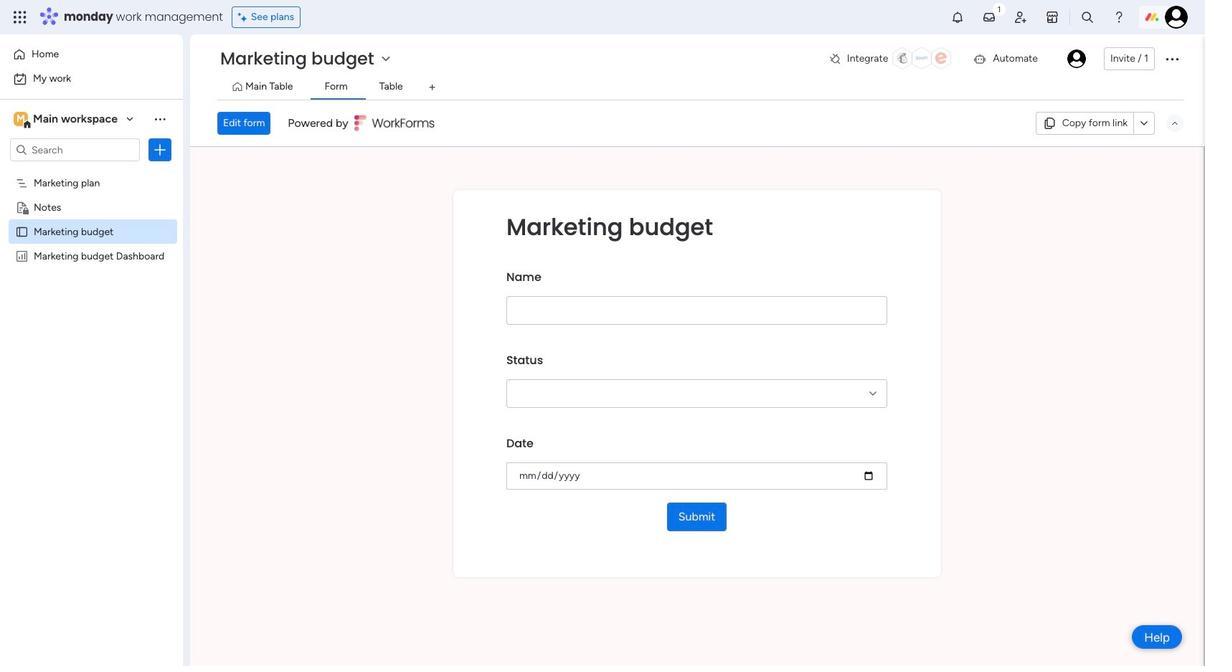 Task type: locate. For each thing, give the bounding box(es) containing it.
see plans image
[[238, 9, 251, 25]]

search everything image
[[1080, 10, 1095, 24]]

1 group from the top
[[506, 259, 888, 342]]

tab
[[421, 76, 444, 99]]

invite members image
[[1014, 10, 1028, 24]]

options image
[[153, 143, 167, 157]]

notifications image
[[951, 10, 965, 24]]

option
[[9, 43, 174, 66], [9, 67, 174, 90], [0, 170, 183, 173]]

options image
[[1164, 50, 1181, 67]]

tab list
[[217, 76, 1184, 100]]

workspace options image
[[153, 112, 167, 126]]

0 vertical spatial option
[[9, 43, 174, 66]]

group
[[506, 259, 888, 342], [506, 342, 888, 425], [506, 425, 888, 503]]

update feed image
[[982, 10, 996, 24]]

1 image
[[993, 1, 1006, 17]]

Choose a date date field
[[506, 463, 888, 490]]

2 vertical spatial option
[[0, 170, 183, 173]]

list box
[[0, 168, 183, 462]]

monday marketplace image
[[1045, 10, 1060, 24]]

kendall parks image
[[1165, 6, 1188, 29]]

select product image
[[13, 10, 27, 24]]



Task type: describe. For each thing, give the bounding box(es) containing it.
Search in workspace field
[[30, 142, 120, 158]]

collapse image
[[1169, 118, 1181, 129]]

1 vertical spatial option
[[9, 67, 174, 90]]

2 group from the top
[[506, 342, 888, 425]]

private board image
[[15, 200, 29, 214]]

public board image
[[15, 225, 29, 238]]

workforms logo image
[[354, 112, 435, 135]]

workspace selection element
[[14, 110, 120, 129]]

form form
[[190, 147, 1204, 666]]

workspace image
[[14, 111, 28, 127]]

public dashboard image
[[15, 249, 29, 263]]

3 group from the top
[[506, 425, 888, 503]]

kendall parks image
[[1067, 50, 1086, 68]]

name text field
[[506, 296, 888, 325]]

help image
[[1112, 10, 1126, 24]]

add view image
[[429, 82, 435, 93]]



Task type: vqa. For each thing, say whether or not it's contained in the screenshot.
V2 PLUS icon
no



